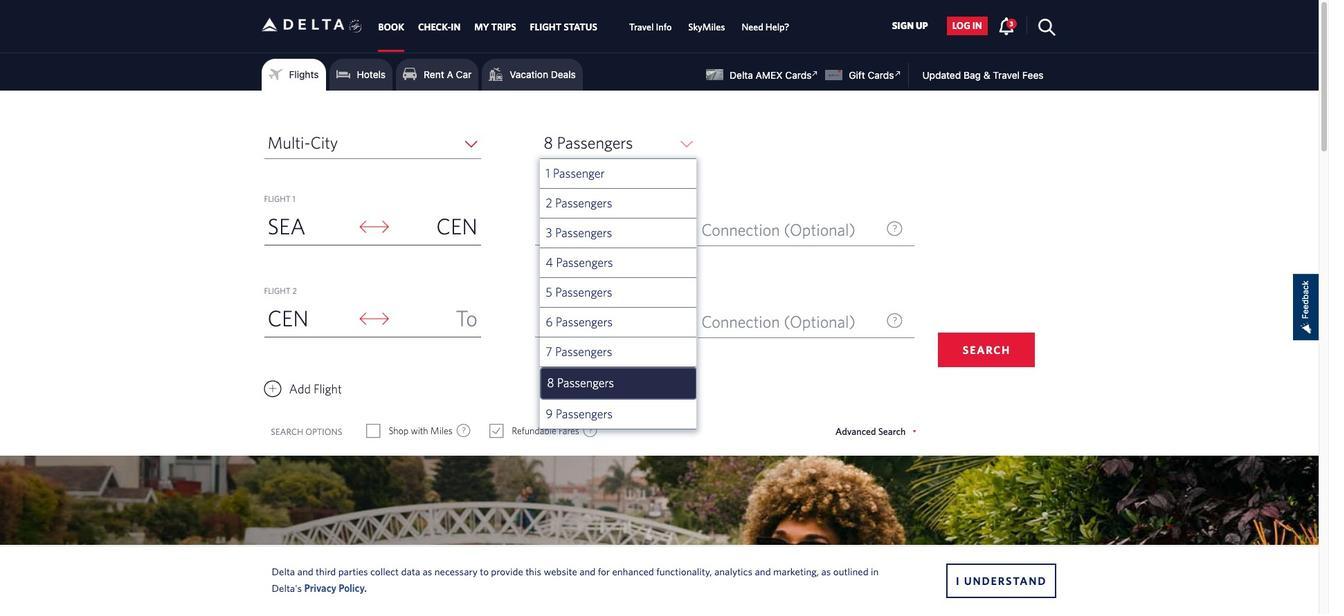 Task type: describe. For each thing, give the bounding box(es) containing it.
2 as from the left
[[822, 566, 831, 578]]

privacy
[[304, 583, 336, 594]]

shop with miles
[[389, 426, 453, 437]]

a
[[447, 69, 453, 80]]

3 for 3
[[1010, 19, 1014, 28]]

travel inside travel info link
[[629, 22, 654, 33]]

&
[[984, 69, 991, 81]]

depart for to
[[539, 312, 586, 331]]

log in button
[[947, 16, 988, 35]]

4
[[546, 255, 553, 270]]

i understand
[[956, 575, 1047, 588]]

2 inside option
[[546, 196, 553, 210]]

for
[[598, 566, 610, 578]]

search for search
[[963, 344, 1011, 357]]

delta's
[[272, 583, 302, 594]]

updated
[[923, 69, 961, 81]]

passengers for 4 passengers option
[[556, 255, 613, 270]]

add flight button
[[264, 379, 342, 400]]

7
[[546, 345, 553, 359]]

in inside button
[[973, 20, 982, 31]]

depart button
[[535, 213, 644, 245]]

vacation
[[510, 69, 548, 80]]

Refundable Fares checkbox
[[490, 424, 503, 438]]

search for search options
[[271, 427, 303, 437]]

skymiles link
[[688, 15, 725, 40]]

Shop with Miles checkbox
[[367, 424, 380, 438]]

passenger
[[553, 166, 605, 181]]

enhanced
[[612, 566, 654, 578]]

cards inside delta amex cards link
[[785, 69, 812, 81]]

sea
[[268, 213, 306, 239]]

vacation deals
[[510, 69, 576, 80]]

travel info link
[[629, 15, 672, 40]]

rent a car
[[424, 69, 472, 80]]

9 passengers
[[546, 407, 613, 422]]

my
[[474, 22, 489, 33]]

check-in link
[[418, 15, 461, 40]]

tab list containing book
[[371, 0, 798, 52]]

deals
[[551, 69, 576, 80]]

1 horizontal spatial travel
[[993, 69, 1020, 81]]

flight 2
[[264, 286, 297, 296]]

i understand button
[[947, 564, 1057, 599]]

trips
[[491, 22, 516, 33]]

connection (optional) link for to
[[698, 306, 915, 339]]

1 inside option
[[546, 166, 550, 181]]

necessary
[[435, 566, 478, 578]]

hotels link
[[336, 64, 386, 85]]

passengers for 5 passengers 'option'
[[555, 285, 612, 300]]

connection for cen
[[701, 220, 780, 240]]

3 link
[[998, 16, 1017, 34]]

6 passengers option
[[540, 308, 697, 338]]

passengers for 6 passengers option
[[556, 315, 613, 330]]

shop
[[389, 426, 409, 437]]

5 passengers
[[546, 285, 612, 300]]

refundable
[[512, 426, 556, 437]]

6
[[546, 315, 553, 330]]

in
[[451, 22, 461, 33]]

gift cards
[[849, 69, 894, 81]]

rent a car link
[[403, 64, 472, 85]]

options
[[305, 427, 342, 437]]

gift
[[849, 69, 865, 81]]

1 passenger option
[[540, 159, 697, 189]]

gift cards link
[[826, 67, 905, 81]]

help?
[[766, 22, 790, 33]]

passengers for 7 passengers "option"
[[555, 345, 612, 359]]

third
[[316, 566, 336, 578]]

1 vertical spatial 1
[[293, 194, 295, 204]]

passengers inside field
[[557, 133, 633, 152]]

amex
[[756, 69, 783, 81]]

2 passengers option
[[540, 189, 697, 219]]

collect
[[370, 566, 399, 578]]

updated bag & travel fees
[[923, 69, 1044, 81]]

analytics
[[714, 566, 753, 578]]

1 vertical spatial cen link
[[264, 301, 355, 337]]

depart for cen
[[539, 219, 586, 239]]

in inside delta and third parties collect data as necessary to provide this website and for enhanced functionality, analytics and marketing, as outlined in delta's
[[871, 566, 879, 578]]

2 passengers
[[546, 196, 612, 210]]

delta amex cards
[[730, 69, 812, 81]]

check-
[[418, 22, 451, 33]]

connection (optional) for to
[[701, 312, 856, 332]]

flight inside button
[[314, 382, 342, 397]]

fees
[[1023, 69, 1044, 81]]

8 inside 8 passengers field
[[544, 133, 553, 152]]

search
[[878, 427, 906, 438]]

8 passengers option
[[542, 369, 696, 399]]

privacy policy.
[[304, 583, 367, 594]]

car
[[456, 69, 472, 80]]

need help? link
[[742, 15, 790, 40]]

skymiles
[[688, 22, 725, 33]]

add flight
[[289, 382, 342, 397]]

this link opens another site in a new window that may not follow the same accessibility policies as delta air lines. image
[[891, 67, 905, 80]]

delta and third parties collect data as necessary to provide this website and for enhanced functionality, analytics and marketing, as outlined in delta's
[[272, 566, 879, 594]]

7 passengers
[[546, 345, 612, 359]]

miles
[[431, 426, 453, 437]]

flight status link
[[530, 15, 597, 40]]

book
[[378, 22, 404, 33]]

cards inside gift cards link
[[868, 69, 894, 81]]

to
[[456, 305, 478, 331]]

data
[[401, 566, 420, 578]]

bag
[[964, 69, 981, 81]]

6 passengers
[[546, 315, 613, 330]]



Task type: vqa. For each thing, say whether or not it's contained in the screenshot.
leftmost 26
no



Task type: locate. For each thing, give the bounding box(es) containing it.
0 horizontal spatial in
[[871, 566, 879, 578]]

1 left 'passenger' at top
[[546, 166, 550, 181]]

passengers for 8 passengers option on the bottom of page
[[557, 376, 614, 391]]

8 passengers inside 8 passengers option
[[547, 376, 614, 391]]

1 vertical spatial connection (optional)
[[701, 312, 856, 332]]

8
[[544, 133, 553, 152], [547, 376, 554, 391]]

(optional) for cen
[[784, 220, 856, 240]]

1 connection from the top
[[701, 220, 780, 240]]

1 vertical spatial 8
[[547, 376, 554, 391]]

depart down the 5
[[539, 312, 586, 331]]

0 horizontal spatial 1
[[293, 194, 295, 204]]

flight for sea
[[264, 194, 291, 204]]

9 passengers option
[[540, 400, 697, 430]]

depart button
[[535, 305, 644, 337]]

2 connection from the top
[[701, 312, 780, 332]]

passengers down 5 passengers
[[556, 315, 613, 330]]

0 vertical spatial cen
[[436, 213, 478, 239]]

connection (optional)
[[701, 220, 856, 240], [701, 312, 856, 332]]

and
[[297, 566, 313, 578], [580, 566, 596, 578], [755, 566, 771, 578]]

as right data
[[423, 566, 432, 578]]

passengers for 2 passengers option
[[555, 196, 612, 210]]

0 horizontal spatial cards
[[785, 69, 812, 81]]

0 horizontal spatial as
[[423, 566, 432, 578]]

0 horizontal spatial 2
[[293, 286, 297, 296]]

passengers up 5 passengers
[[556, 255, 613, 270]]

5
[[546, 285, 553, 300]]

1 vertical spatial delta
[[272, 566, 295, 578]]

2 (optional) from the top
[[784, 312, 856, 332]]

2 connection (optional) from the top
[[701, 312, 856, 332]]

sign up
[[892, 20, 928, 31]]

0 vertical spatial 8 passengers
[[544, 133, 633, 152]]

3
[[1010, 19, 1014, 28], [546, 226, 552, 240]]

0 vertical spatial 3
[[1010, 19, 1014, 28]]

0 horizontal spatial search
[[271, 427, 303, 437]]

passengers up fares
[[556, 407, 613, 422]]

1 vertical spatial search
[[271, 427, 303, 437]]

add
[[289, 382, 311, 397]]

0 vertical spatial delta
[[730, 69, 753, 81]]

1 vertical spatial cen
[[268, 305, 309, 331]]

0 vertical spatial flight
[[264, 194, 291, 204]]

3 passengers
[[546, 226, 612, 240]]

search options
[[271, 427, 342, 437]]

0 vertical spatial travel
[[629, 22, 654, 33]]

delta left amex
[[730, 69, 753, 81]]

depart inside popup button
[[539, 312, 586, 331]]

0 vertical spatial cen link
[[391, 209, 481, 245]]

1 vertical spatial travel
[[993, 69, 1020, 81]]

passengers for 3 passengers option
[[555, 226, 612, 240]]

0 vertical spatial in
[[973, 20, 982, 31]]

passengers up 4 passengers
[[555, 226, 612, 240]]

2 connection (optional) link from the top
[[698, 306, 915, 339]]

8 passengers inside 8 passengers field
[[544, 133, 633, 152]]

3 right log in button
[[1010, 19, 1014, 28]]

1 connection (optional) from the top
[[701, 220, 856, 240]]

up
[[916, 20, 928, 31]]

1 vertical spatial flight
[[264, 286, 291, 296]]

multi-city
[[268, 133, 338, 152]]

passengers up depart dropdown button
[[555, 196, 612, 210]]

passengers up "9 passengers"
[[557, 376, 614, 391]]

to link
[[391, 301, 481, 337]]

connection for to
[[701, 312, 780, 332]]

log in
[[953, 20, 982, 31]]

1 depart from the top
[[539, 219, 586, 239]]

advanced search
[[836, 427, 906, 438]]

1 horizontal spatial 2
[[546, 196, 553, 210]]

rent
[[424, 69, 444, 80]]

with
[[411, 426, 428, 437]]

5 passengers option
[[540, 278, 697, 308]]

1 passenger
[[546, 166, 605, 181]]

1 horizontal spatial cards
[[868, 69, 894, 81]]

8 up 1 passenger
[[544, 133, 553, 152]]

policy.
[[339, 583, 367, 594]]

flight right add
[[314, 382, 342, 397]]

fares
[[559, 426, 579, 437]]

1 horizontal spatial as
[[822, 566, 831, 578]]

1 vertical spatial connection
[[701, 312, 780, 332]]

0 horizontal spatial travel
[[629, 22, 654, 33]]

1 vertical spatial 2
[[293, 286, 297, 296]]

as left outlined
[[822, 566, 831, 578]]

skyteam image
[[349, 5, 362, 48]]

advanced search link
[[836, 427, 916, 438]]

passengers inside 'option'
[[555, 285, 612, 300]]

passengers down 6 passengers
[[555, 345, 612, 359]]

my trips link
[[474, 15, 516, 40]]

0 vertical spatial search
[[963, 344, 1011, 357]]

updated bag & travel fees link
[[909, 69, 1044, 81]]

2 horizontal spatial and
[[755, 566, 771, 578]]

0 horizontal spatial delta
[[272, 566, 295, 578]]

3 and from the left
[[755, 566, 771, 578]]

cards
[[785, 69, 812, 81], [868, 69, 894, 81]]

connection (optional) for cen
[[701, 220, 856, 240]]

in right the "log"
[[973, 20, 982, 31]]

1 connection (optional) link from the top
[[698, 214, 915, 246]]

travel left info
[[629, 22, 654, 33]]

sign
[[892, 20, 914, 31]]

9
[[546, 407, 553, 422]]

list box inside the book tab panel
[[540, 159, 697, 430]]

book tab panel
[[0, 91, 1319, 456]]

2 and from the left
[[580, 566, 596, 578]]

travel right &
[[993, 69, 1020, 81]]

passengers inside "option"
[[555, 345, 612, 359]]

as
[[423, 566, 432, 578], [822, 566, 831, 578]]

delta for delta and third parties collect data as necessary to provide this website and for enhanced functionality, analytics and marketing, as outlined in delta's
[[272, 566, 295, 578]]

1
[[546, 166, 550, 181], [293, 194, 295, 204]]

passengers inside option
[[556, 315, 613, 330]]

1 horizontal spatial cen link
[[391, 209, 481, 245]]

3 for 3 passengers
[[546, 226, 552, 240]]

list box
[[540, 159, 697, 430]]

connection (optional) link for cen
[[698, 214, 915, 246]]

3 up 4
[[546, 226, 552, 240]]

3 inside option
[[546, 226, 552, 240]]

website
[[544, 566, 577, 578]]

this link opens another site in a new window that may not follow the same accessibility policies as delta air lines. image
[[809, 67, 822, 80]]

0 horizontal spatial and
[[297, 566, 313, 578]]

0 vertical spatial 8
[[544, 133, 553, 152]]

8 Passengers field
[[540, 127, 697, 159]]

passengers inside option
[[557, 376, 614, 391]]

delta for delta amex cards
[[730, 69, 753, 81]]

1 horizontal spatial 3
[[1010, 19, 1014, 28]]

1 horizontal spatial cen
[[436, 213, 478, 239]]

0 vertical spatial 1
[[546, 166, 550, 181]]

flight down sea
[[264, 286, 291, 296]]

and right analytics
[[755, 566, 771, 578]]

1 vertical spatial depart
[[539, 312, 586, 331]]

i
[[956, 575, 961, 588]]

0 vertical spatial 2
[[546, 196, 553, 210]]

8 passengers up "9 passengers"
[[547, 376, 614, 391]]

2 cards from the left
[[868, 69, 894, 81]]

flight status
[[530, 22, 597, 33]]

3 passengers option
[[540, 219, 697, 249]]

advanced
[[836, 427, 876, 438]]

8 passengers
[[544, 133, 633, 152], [547, 376, 614, 391]]

flight
[[264, 194, 291, 204], [264, 286, 291, 296], [314, 382, 342, 397]]

flights
[[289, 69, 319, 80]]

passengers up 'passenger' at top
[[557, 133, 633, 152]]

outlined
[[834, 566, 869, 578]]

None text field
[[535, 213, 644, 246]]

sign up link
[[887, 16, 934, 35]]

4 passengers option
[[540, 249, 697, 278]]

1 horizontal spatial 1
[[546, 166, 550, 181]]

8 inside 8 passengers option
[[547, 376, 554, 391]]

2 down sea
[[293, 286, 297, 296]]

cen for "cen" link to the bottom
[[268, 305, 309, 331]]

and left third
[[297, 566, 313, 578]]

provide
[[491, 566, 523, 578]]

depart
[[539, 219, 586, 239], [539, 312, 586, 331]]

marketing,
[[773, 566, 819, 578]]

vacation deals link
[[489, 64, 576, 85]]

1 and from the left
[[297, 566, 313, 578]]

delta up delta's
[[272, 566, 295, 578]]

0 vertical spatial depart
[[539, 219, 586, 239]]

None text field
[[535, 305, 644, 338]]

search button
[[939, 333, 1035, 368]]

1 vertical spatial (optional)
[[784, 312, 856, 332]]

0 vertical spatial connection (optional) link
[[698, 214, 915, 246]]

0 vertical spatial connection (optional)
[[701, 220, 856, 240]]

sea link
[[264, 209, 355, 245]]

this
[[526, 566, 541, 578]]

flight for cen
[[264, 286, 291, 296]]

0 vertical spatial connection
[[701, 220, 780, 240]]

(optional) for to
[[784, 312, 856, 332]]

tab list
[[371, 0, 798, 52]]

1 vertical spatial 8 passengers
[[547, 376, 614, 391]]

1 horizontal spatial search
[[963, 344, 1011, 357]]

1 vertical spatial 3
[[546, 226, 552, 240]]

1 vertical spatial connection (optional) link
[[698, 306, 915, 339]]

cen for top "cen" link
[[436, 213, 478, 239]]

and left for
[[580, 566, 596, 578]]

flight up sea
[[264, 194, 291, 204]]

delta inside delta and third parties collect data as necessary to provide this website and for enhanced functionality, analytics and marketing, as outlined in delta's
[[272, 566, 295, 578]]

depart down 2 passengers
[[539, 219, 586, 239]]

parties
[[338, 566, 368, 578]]

0 horizontal spatial 3
[[546, 226, 552, 240]]

search inside button
[[963, 344, 1011, 357]]

list box containing 1 passenger
[[540, 159, 697, 430]]

multi-
[[268, 133, 311, 152]]

need
[[742, 22, 764, 33]]

1 up sea
[[293, 194, 295, 204]]

log
[[953, 20, 971, 31]]

2 down 1 passenger
[[546, 196, 553, 210]]

hotels
[[357, 69, 386, 80]]

1 cards from the left
[[785, 69, 812, 81]]

none text field inside the book tab panel
[[535, 213, 644, 246]]

1 horizontal spatial and
[[580, 566, 596, 578]]

delta air lines image
[[261, 3, 344, 46]]

1 (optional) from the top
[[784, 220, 856, 240]]

depart inside dropdown button
[[539, 219, 586, 239]]

1 as from the left
[[423, 566, 432, 578]]

Multi-City field
[[264, 127, 481, 159]]

need help?
[[742, 22, 790, 33]]

passengers for 9 passengers option
[[556, 407, 613, 422]]

cen link
[[391, 209, 481, 245], [264, 301, 355, 337]]

1 horizontal spatial in
[[973, 20, 982, 31]]

in right outlined
[[871, 566, 879, 578]]

cards right amex
[[785, 69, 812, 81]]

understand
[[964, 575, 1047, 588]]

delta amex cards link
[[706, 67, 822, 81]]

to
[[480, 566, 489, 578]]

passengers up depart popup button
[[555, 285, 612, 300]]

2 vertical spatial flight
[[314, 382, 342, 397]]

1 vertical spatial in
[[871, 566, 879, 578]]

1 horizontal spatial delta
[[730, 69, 753, 81]]

7 passengers option
[[540, 338, 697, 368]]

8 up 9 on the left bottom of page
[[547, 376, 554, 391]]

cards right gift
[[868, 69, 894, 81]]

0 vertical spatial (optional)
[[784, 220, 856, 240]]

info
[[656, 22, 672, 33]]

passengers
[[557, 133, 633, 152], [555, 196, 612, 210], [555, 226, 612, 240], [556, 255, 613, 270], [555, 285, 612, 300], [556, 315, 613, 330], [555, 345, 612, 359], [557, 376, 614, 391], [556, 407, 613, 422]]

city
[[311, 133, 338, 152]]

2 depart from the top
[[539, 312, 586, 331]]

8 passengers up 'passenger' at top
[[544, 133, 633, 152]]

check-in
[[418, 22, 461, 33]]

0 horizontal spatial cen link
[[264, 301, 355, 337]]

connection
[[701, 220, 780, 240], [701, 312, 780, 332]]

none text field inside the book tab panel
[[535, 305, 644, 338]]

0 horizontal spatial cen
[[268, 305, 309, 331]]

flight
[[530, 22, 562, 33]]



